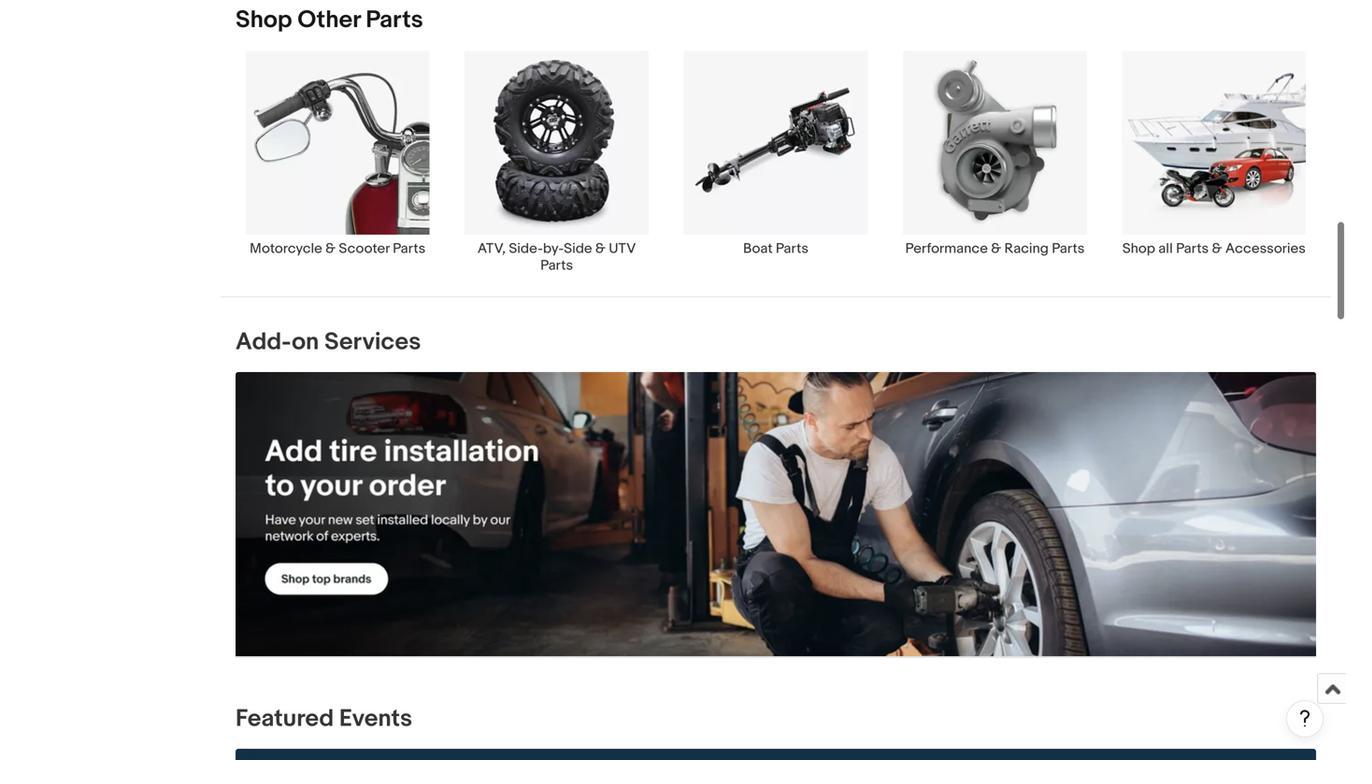 Task type: describe. For each thing, give the bounding box(es) containing it.
help, opens dialogs image
[[1296, 709, 1315, 728]]

add-
[[236, 328, 292, 357]]

racing
[[1005, 240, 1049, 257]]

parts right all
[[1176, 240, 1209, 257]]

services
[[325, 328, 421, 357]]

all
[[1159, 240, 1173, 257]]

shop for shop all parts & accessories
[[1123, 240, 1156, 257]]

shop other parts
[[236, 5, 423, 34]]

side-
[[509, 240, 543, 257]]

3 & from the left
[[991, 240, 1002, 257]]

on
[[292, 328, 319, 357]]

shop for shop other parts
[[236, 5, 292, 34]]

boat parts link
[[667, 50, 886, 257]]

parts right boat
[[776, 240, 809, 257]]

motorcycle
[[250, 240, 322, 257]]

performance & racing parts link
[[886, 50, 1105, 257]]

atv,
[[478, 240, 506, 257]]

atv, side-by-side & utv parts
[[478, 240, 636, 274]]

shop all parts & accessories link
[[1105, 50, 1324, 257]]

none text field add tire installation to your order
[[236, 372, 1317, 658]]

accessories
[[1226, 240, 1306, 257]]

featured
[[236, 705, 334, 734]]

4 & from the left
[[1212, 240, 1223, 257]]

motorcycle & scooter parts
[[250, 240, 426, 257]]

scooter
[[339, 240, 390, 257]]



Task type: locate. For each thing, give the bounding box(es) containing it.
add tire installation to your order image
[[236, 372, 1317, 657]]

& left 'accessories'
[[1212, 240, 1223, 257]]

boat parts
[[743, 240, 809, 257]]

shop left all
[[1123, 240, 1156, 257]]

parts inside atv, side-by-side & utv parts
[[541, 257, 573, 274]]

performance
[[906, 240, 988, 257]]

parts right atv,
[[541, 257, 573, 274]]

performance & racing parts
[[906, 240, 1085, 257]]

1 vertical spatial shop
[[1123, 240, 1156, 257]]

list
[[221, 50, 1332, 297]]

add-on services
[[236, 328, 421, 357]]

None text field
[[236, 372, 1317, 658], [236, 749, 1317, 760], [236, 749, 1317, 760]]

boat
[[743, 240, 773, 257]]

1 horizontal spatial shop
[[1123, 240, 1156, 257]]

other
[[298, 5, 360, 34]]

& inside atv, side-by-side & utv parts
[[596, 240, 606, 257]]

& left the racing
[[991, 240, 1002, 257]]

utv
[[609, 240, 636, 257]]

parts
[[366, 5, 423, 34], [393, 240, 426, 257], [776, 240, 809, 257], [1052, 240, 1085, 257], [1176, 240, 1209, 257], [541, 257, 573, 274]]

shop left other
[[236, 5, 292, 34]]

events
[[339, 705, 412, 734]]

list containing motorcycle & scooter parts
[[221, 50, 1332, 297]]

2 & from the left
[[596, 240, 606, 257]]

atv, side-by-side & utv parts link
[[447, 50, 667, 274]]

0 vertical spatial shop
[[236, 5, 292, 34]]

parts right other
[[366, 5, 423, 34]]

parts right scooter
[[393, 240, 426, 257]]

1 & from the left
[[326, 240, 336, 257]]

motorcycle & scooter parts link
[[228, 50, 447, 257]]

0 horizontal spatial shop
[[236, 5, 292, 34]]

&
[[326, 240, 336, 257], [596, 240, 606, 257], [991, 240, 1002, 257], [1212, 240, 1223, 257]]

featured events
[[236, 705, 412, 734]]

shop all parts & accessories
[[1123, 240, 1306, 257]]

by-
[[543, 240, 564, 257]]

shop
[[236, 5, 292, 34], [1123, 240, 1156, 257]]

& left scooter
[[326, 240, 336, 257]]

side
[[564, 240, 592, 257]]

& left utv
[[596, 240, 606, 257]]

parts right the racing
[[1052, 240, 1085, 257]]



Task type: vqa. For each thing, say whether or not it's contained in the screenshot.
ACCESSORIES at the top of the page
yes



